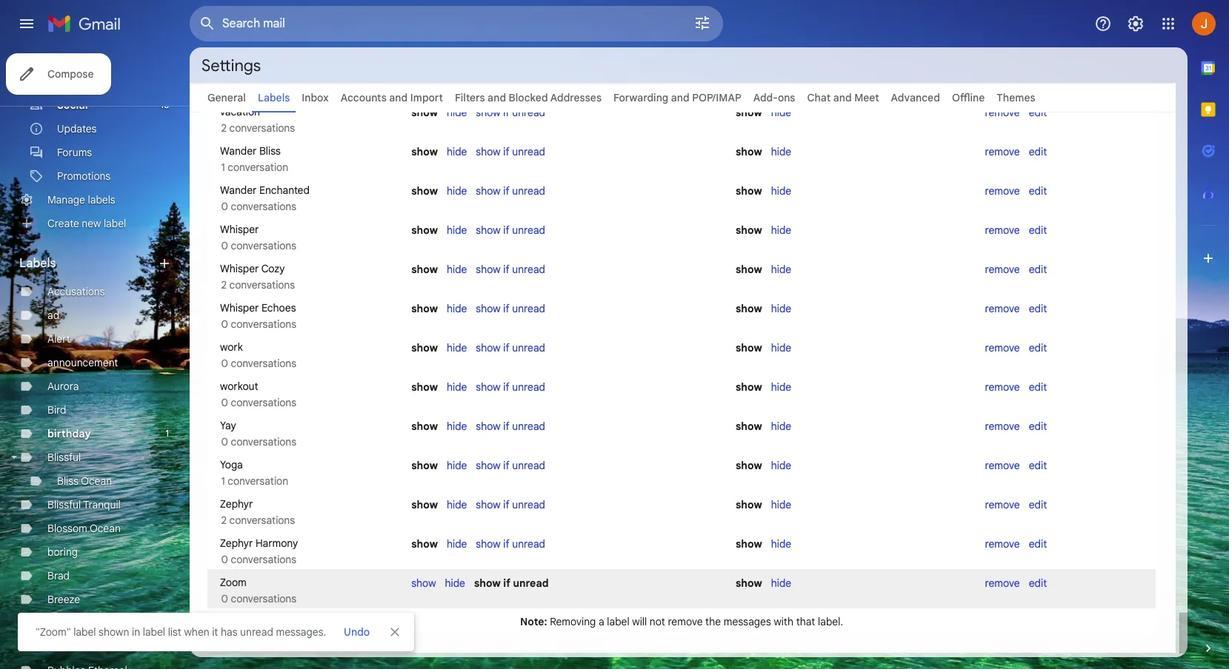 Task type: locate. For each thing, give the bounding box(es) containing it.
unread for yay 0 conversations
[[512, 420, 545, 434]]

whisper down wander enchanted 0 conversations
[[220, 223, 259, 236]]

bliss down vacation 2 conversations
[[259, 145, 281, 158]]

5 remove link from the top
[[985, 263, 1020, 276]]

show if unread link for yoga 1 conversation
[[476, 459, 545, 473]]

ad
[[47, 309, 59, 322]]

8 0 from the top
[[221, 593, 228, 606]]

wander inside wander bliss 1 conversation
[[220, 145, 257, 158]]

create new label link
[[47, 217, 126, 230]]

11 remove link from the top
[[985, 499, 1020, 512]]

0 down work
[[221, 357, 228, 371]]

3 remove link from the top
[[985, 185, 1020, 198]]

4 0 from the top
[[221, 357, 228, 371]]

bliss ocean
[[57, 475, 112, 488]]

remove link for yoga 1 conversation
[[985, 459, 1020, 473]]

6 remove link from the top
[[985, 302, 1020, 316]]

8 edit link from the top
[[1029, 381, 1047, 394]]

unread for wander enchanted 0 conversations
[[512, 185, 545, 198]]

addresses
[[550, 91, 602, 104]]

2 whisper from the top
[[220, 262, 259, 276]]

6 edit from the top
[[1029, 302, 1047, 316]]

10 if from the top
[[503, 459, 510, 473]]

0 down yay
[[221, 436, 228, 449]]

0 vertical spatial 2
[[221, 122, 227, 135]]

bird
[[47, 404, 66, 417]]

0 down the zoom
[[221, 593, 228, 606]]

1 vertical spatial 1
[[166, 428, 169, 439]]

unread for whisper cozy 2 conversations
[[512, 263, 545, 276]]

2 blissful from the top
[[47, 499, 81, 512]]

10 show if unread link from the top
[[476, 459, 545, 473]]

not
[[650, 616, 665, 629]]

0
[[221, 200, 228, 213], [221, 239, 228, 253], [221, 318, 228, 331], [221, 357, 228, 371], [221, 396, 228, 410], [221, 436, 228, 449], [221, 554, 228, 567], [221, 593, 228, 606]]

wander for conversations
[[220, 184, 257, 197]]

1 0 from the top
[[221, 200, 228, 213]]

1 edit from the top
[[1029, 106, 1047, 119]]

conversation inside wander bliss 1 conversation
[[228, 161, 288, 174]]

remove for vacation 2 conversations
[[985, 106, 1020, 119]]

remove link for wander enchanted 0 conversations
[[985, 185, 1020, 198]]

wander down vacation 2 conversations
[[220, 145, 257, 158]]

if for zephyr harmony 0 conversations
[[503, 538, 510, 551]]

2 0 from the top
[[221, 239, 228, 253]]

and for accounts
[[389, 91, 408, 104]]

remove link for whisper cozy 2 conversations
[[985, 263, 1020, 276]]

12 edit from the top
[[1029, 538, 1047, 551]]

and right filters
[[488, 91, 506, 104]]

remove for yoga 1 conversation
[[985, 459, 1020, 473]]

labels heading
[[19, 256, 157, 271]]

10 edit from the top
[[1029, 459, 1047, 473]]

4 and from the left
[[833, 91, 852, 104]]

4 edit from the top
[[1029, 224, 1047, 237]]

note: removing a label will not remove the messages with that label.
[[520, 616, 843, 629]]

and right chat
[[833, 91, 852, 104]]

0 vertical spatial 1
[[221, 161, 225, 174]]

breeze down brad "link"
[[47, 594, 80, 607]]

0 vertical spatial ocean
[[81, 475, 112, 488]]

ocean
[[81, 475, 112, 488], [90, 522, 121, 536]]

8 show if unread link from the top
[[476, 381, 545, 394]]

13 edit link from the top
[[1029, 577, 1047, 591]]

if for yoga 1 conversation
[[503, 459, 510, 473]]

6 edit link from the top
[[1029, 302, 1047, 316]]

labels down create
[[19, 256, 56, 271]]

10 remove link from the top
[[985, 459, 1020, 473]]

2 if from the top
[[503, 145, 510, 159]]

show
[[411, 106, 438, 119], [476, 106, 501, 119], [736, 106, 762, 119], [411, 145, 438, 159], [476, 145, 501, 159], [736, 145, 762, 159], [411, 185, 438, 198], [476, 185, 501, 198], [736, 185, 762, 198], [411, 224, 438, 237], [476, 224, 501, 237], [736, 224, 762, 237], [411, 263, 438, 276], [476, 263, 501, 276], [736, 263, 762, 276], [411, 302, 438, 316], [476, 302, 501, 316], [736, 302, 762, 316], [411, 342, 438, 355], [476, 342, 501, 355], [736, 342, 762, 355], [411, 381, 438, 394], [476, 381, 501, 394], [736, 381, 762, 394], [411, 420, 438, 434], [476, 420, 501, 434], [736, 420, 762, 434], [411, 459, 438, 473], [476, 459, 501, 473], [736, 459, 762, 473], [411, 499, 438, 512], [476, 499, 501, 512], [736, 499, 762, 512], [411, 538, 438, 551], [476, 538, 501, 551], [736, 538, 762, 551], [411, 577, 436, 591], [474, 577, 501, 591], [736, 577, 762, 591]]

9 if from the top
[[503, 420, 510, 434]]

8 remove link from the top
[[985, 381, 1020, 394]]

zephyr
[[220, 498, 253, 511], [220, 537, 253, 551]]

7 edit from the top
[[1029, 342, 1047, 355]]

filters and blocked addresses
[[455, 91, 602, 104]]

11 if from the top
[[503, 499, 510, 512]]

remove for zoom 0 conversations
[[985, 577, 1020, 591]]

whisper for 0
[[220, 302, 259, 315]]

pop/imap
[[692, 91, 742, 104]]

blossom
[[47, 522, 87, 536]]

1 up wander enchanted 0 conversations
[[221, 161, 225, 174]]

edit link for whisper echoes 0 conversations
[[1029, 302, 1047, 316]]

conversations up the harmony
[[229, 514, 295, 528]]

1 vertical spatial wander
[[220, 184, 257, 197]]

0 inside work 0 conversations
[[221, 357, 228, 371]]

show if unread for yoga 1 conversation
[[476, 459, 545, 473]]

1 if from the top
[[503, 106, 510, 119]]

1 horizontal spatial bliss
[[259, 145, 281, 158]]

show if unread for wander bliss 1 conversation
[[476, 145, 545, 159]]

6 show if unread link from the top
[[476, 302, 545, 316]]

label
[[104, 217, 126, 230], [607, 616, 630, 629], [73, 626, 96, 640], [143, 626, 165, 640]]

2 vertical spatial 1
[[221, 475, 225, 488]]

1 vertical spatial conversation
[[228, 475, 288, 488]]

whisper
[[220, 223, 259, 236], [220, 262, 259, 276], [220, 302, 259, 315]]

aurora
[[47, 380, 79, 394]]

edit link for whisper cozy 2 conversations
[[1029, 263, 1047, 276]]

2 vertical spatial 2
[[221, 514, 227, 528]]

0 horizontal spatial bliss
[[57, 475, 79, 488]]

and left 'import'
[[389, 91, 408, 104]]

2 zephyr from the top
[[220, 537, 253, 551]]

3 show if unread link from the top
[[476, 185, 545, 198]]

0 inside zephyr harmony 0 conversations
[[221, 554, 228, 567]]

label right a
[[607, 616, 630, 629]]

blissful tranquil link
[[47, 499, 121, 512]]

48
[[159, 99, 169, 110]]

hide
[[447, 106, 467, 119], [771, 106, 792, 119], [447, 145, 467, 159], [771, 145, 792, 159], [447, 185, 467, 198], [771, 185, 792, 198], [447, 224, 467, 237], [771, 224, 792, 237], [447, 263, 467, 276], [771, 263, 792, 276], [447, 302, 467, 316], [771, 302, 792, 316], [447, 342, 467, 355], [771, 342, 792, 355], [447, 381, 467, 394], [771, 381, 792, 394], [447, 420, 467, 434], [771, 420, 792, 434], [447, 459, 467, 473], [771, 459, 792, 473], [447, 499, 467, 512], [771, 499, 792, 512], [447, 538, 467, 551], [771, 538, 792, 551], [445, 577, 465, 591], [771, 577, 792, 591]]

inbox
[[302, 91, 329, 104]]

labels up vacation 2 conversations
[[258, 91, 290, 104]]

show if unread link for wander bliss 1 conversation
[[476, 145, 545, 159]]

3 edit from the top
[[1029, 185, 1047, 198]]

unread for wander bliss 1 conversation
[[512, 145, 545, 159]]

9 show if unread link from the top
[[476, 420, 545, 434]]

show if unread link for workout 0 conversations
[[476, 381, 545, 394]]

edit link for zoom 0 conversations
[[1029, 577, 1047, 591]]

4 remove link from the top
[[985, 224, 1020, 237]]

wander inside wander enchanted 0 conversations
[[220, 184, 257, 197]]

12 if from the top
[[503, 538, 510, 551]]

10 edit link from the top
[[1029, 459, 1047, 473]]

accounts
[[341, 91, 387, 104]]

whisper inside whisper echoes 0 conversations
[[220, 302, 259, 315]]

filters
[[455, 91, 485, 104]]

conversations down vacation
[[229, 122, 295, 135]]

2 inside zephyr 2 conversations
[[221, 514, 227, 528]]

labels for labels link on the left
[[258, 91, 290, 104]]

4 edit link from the top
[[1029, 224, 1047, 237]]

1 whisper from the top
[[220, 223, 259, 236]]

3 and from the left
[[671, 91, 690, 104]]

edit
[[1029, 106, 1047, 119], [1029, 145, 1047, 159], [1029, 185, 1047, 198], [1029, 224, 1047, 237], [1029, 263, 1047, 276], [1029, 302, 1047, 316], [1029, 342, 1047, 355], [1029, 381, 1047, 394], [1029, 420, 1047, 434], [1029, 459, 1047, 473], [1029, 499, 1047, 512], [1029, 538, 1047, 551], [1029, 577, 1047, 591]]

1 inside labels navigation
[[166, 428, 169, 439]]

1 vertical spatial ocean
[[90, 522, 121, 536]]

conversations down enchanted
[[231, 200, 296, 213]]

will
[[632, 616, 647, 629]]

1 remove link from the top
[[985, 106, 1020, 119]]

1 left yay
[[166, 428, 169, 439]]

12 show if unread link from the top
[[476, 538, 545, 551]]

wander down wander bliss 1 conversation
[[220, 184, 257, 197]]

the
[[706, 616, 721, 629]]

12 remove link from the top
[[985, 538, 1020, 551]]

edit link for yoga 1 conversation
[[1029, 459, 1047, 473]]

zephyr inside zephyr harmony 0 conversations
[[220, 537, 253, 551]]

label right in
[[143, 626, 165, 640]]

whisper inside whisper cozy 2 conversations
[[220, 262, 259, 276]]

7 edit link from the top
[[1029, 342, 1047, 355]]

9 remove link from the top
[[985, 420, 1020, 434]]

breeze for breeze link
[[47, 594, 80, 607]]

5 0 from the top
[[221, 396, 228, 410]]

2 2 from the top
[[221, 279, 227, 292]]

4 if from the top
[[503, 224, 510, 237]]

unread for whisper 0 conversations
[[512, 224, 545, 237]]

6 0 from the top
[[221, 436, 228, 449]]

7 if from the top
[[503, 342, 510, 355]]

that
[[796, 616, 815, 629]]

it
[[212, 626, 218, 640]]

7 show if unread link from the top
[[476, 342, 545, 355]]

2 vertical spatial whisper
[[220, 302, 259, 315]]

1 2 from the top
[[221, 122, 227, 135]]

1 vertical spatial 2
[[221, 279, 227, 292]]

show if unread for whisper 0 conversations
[[476, 224, 545, 237]]

show if unread for workout 0 conversations
[[476, 381, 545, 394]]

1 vertical spatial bliss
[[57, 475, 79, 488]]

1 wander from the top
[[220, 145, 257, 158]]

0 horizontal spatial labels
[[19, 256, 56, 271]]

edit for whisper cozy 2 conversations
[[1029, 263, 1047, 276]]

zoom
[[220, 577, 247, 590]]

support image
[[1095, 15, 1112, 33]]

2 remove link from the top
[[985, 145, 1020, 159]]

remove for zephyr 2 conversations
[[985, 499, 1020, 512]]

3 2 from the top
[[221, 514, 227, 528]]

echoes
[[262, 302, 296, 315]]

zephyr down 'yoga 1 conversation'
[[220, 498, 253, 511]]

2 up zephyr harmony 0 conversations
[[221, 514, 227, 528]]

settings image
[[1127, 15, 1145, 33]]

1 blissful from the top
[[47, 451, 81, 465]]

0 up work
[[221, 318, 228, 331]]

conversations inside wander enchanted 0 conversations
[[231, 200, 296, 213]]

import
[[410, 91, 443, 104]]

0 vertical spatial whisper
[[220, 223, 259, 236]]

2 breeze from the top
[[47, 617, 80, 631]]

vacation 2 conversations
[[219, 105, 295, 135]]

tab list
[[1188, 47, 1229, 617]]

4 show if unread link from the top
[[476, 224, 545, 237]]

has
[[221, 626, 238, 640]]

and left pop/imap
[[671, 91, 690, 104]]

9 edit from the top
[[1029, 420, 1047, 434]]

manage labels link
[[47, 193, 115, 207]]

13 edit from the top
[[1029, 577, 1047, 591]]

conversations down the zoom
[[231, 593, 296, 606]]

social link
[[57, 99, 88, 112]]

remove link for wander bliss 1 conversation
[[985, 145, 1020, 159]]

1 inside 'yoga 1 conversation'
[[221, 475, 225, 488]]

whisper down whisper cozy 2 conversations
[[220, 302, 259, 315]]

yay
[[220, 419, 236, 433]]

labels navigation
[[0, 0, 190, 670]]

edit link for zephyr harmony 0 conversations
[[1029, 538, 1047, 551]]

conversations up 'yoga 1 conversation'
[[231, 436, 296, 449]]

conversations down cozy
[[229, 279, 295, 292]]

blissful for blissful link
[[47, 451, 81, 465]]

conversations inside vacation 2 conversations
[[229, 122, 295, 135]]

conversation
[[228, 161, 288, 174], [228, 475, 288, 488]]

zephyr down zephyr 2 conversations
[[220, 537, 253, 551]]

ocean down tranquil
[[90, 522, 121, 536]]

2 inside vacation 2 conversations
[[221, 122, 227, 135]]

3 whisper from the top
[[220, 302, 259, 315]]

conversations up cozy
[[231, 239, 296, 253]]

edit for yoga 1 conversation
[[1029, 459, 1047, 473]]

9 edit link from the top
[[1029, 420, 1047, 434]]

1 vertical spatial blissful
[[47, 499, 81, 512]]

zephyr inside zephyr 2 conversations
[[220, 498, 253, 511]]

labels inside navigation
[[19, 256, 56, 271]]

5 show if unread link from the top
[[476, 263, 545, 276]]

0 vertical spatial labels
[[258, 91, 290, 104]]

manage
[[47, 193, 85, 207]]

unread for whisper echoes 0 conversations
[[512, 302, 545, 316]]

remove for whisper 0 conversations
[[985, 224, 1020, 237]]

1 down yoga
[[221, 475, 225, 488]]

gmail image
[[47, 9, 128, 39]]

1 horizontal spatial labels
[[258, 91, 290, 104]]

breeze down breeze link
[[47, 617, 80, 631]]

forwarding and pop/imap link
[[614, 91, 742, 104]]

11 show if unread link from the top
[[476, 499, 545, 512]]

5 edit from the top
[[1029, 263, 1047, 276]]

2 down vacation
[[221, 122, 227, 135]]

general
[[207, 91, 246, 104]]

breeze link
[[47, 594, 80, 607]]

1 and from the left
[[389, 91, 408, 104]]

enchanted
[[259, 184, 310, 197]]

1 vertical spatial labels
[[19, 256, 56, 271]]

1 breeze from the top
[[47, 594, 80, 607]]

edit link for wander bliss 1 conversation
[[1029, 145, 1047, 159]]

unread for zephyr 2 conversations
[[512, 499, 545, 512]]

ocean up tranquil
[[81, 475, 112, 488]]

forums link
[[57, 146, 92, 159]]

blissful up blossom
[[47, 499, 81, 512]]

show if unread link
[[476, 106, 545, 119], [476, 145, 545, 159], [476, 185, 545, 198], [476, 224, 545, 237], [476, 263, 545, 276], [476, 302, 545, 316], [476, 342, 545, 355], [476, 381, 545, 394], [476, 420, 545, 434], [476, 459, 545, 473], [476, 499, 545, 512], [476, 538, 545, 551]]

if for whisper echoes 0 conversations
[[503, 302, 510, 316]]

undo link
[[338, 620, 376, 646]]

conversation up wander enchanted 0 conversations
[[228, 161, 288, 174]]

alert containing "zoom" label shown in label list when it has unread messages.
[[18, 34, 1206, 652]]

show if unread link for yay 0 conversations
[[476, 420, 545, 434]]

labels for labels heading
[[19, 256, 56, 271]]

conversation down yoga
[[228, 475, 288, 488]]

show if unread for wander enchanted 0 conversations
[[476, 185, 545, 198]]

5 if from the top
[[503, 263, 510, 276]]

breeze
[[47, 594, 80, 607], [47, 617, 80, 631]]

2 wander from the top
[[220, 184, 257, 197]]

2 edit link from the top
[[1029, 145, 1047, 159]]

1 edit link from the top
[[1029, 106, 1047, 119]]

compose button
[[6, 53, 112, 95]]

conversations up workout 0 conversations
[[231, 357, 296, 371]]

7 remove link from the top
[[985, 342, 1020, 355]]

conversations down echoes
[[231, 318, 296, 331]]

conversations inside whisper echoes 0 conversations
[[231, 318, 296, 331]]

2 and from the left
[[488, 91, 506, 104]]

whisper echoes 0 conversations
[[219, 302, 296, 331]]

remove link for zephyr harmony 0 conversations
[[985, 538, 1020, 551]]

12 edit link from the top
[[1029, 538, 1047, 551]]

if for work 0 conversations
[[503, 342, 510, 355]]

filters and blocked addresses link
[[455, 91, 602, 104]]

hide link
[[447, 106, 467, 119], [771, 106, 792, 119], [447, 145, 467, 159], [771, 145, 792, 159], [447, 185, 467, 198], [771, 185, 792, 198], [447, 224, 467, 237], [771, 224, 792, 237], [447, 263, 467, 276], [771, 263, 792, 276], [447, 302, 467, 316], [771, 302, 792, 316], [447, 342, 467, 355], [771, 342, 792, 355], [447, 381, 467, 394], [771, 381, 792, 394], [447, 420, 467, 434], [771, 420, 792, 434], [447, 459, 467, 473], [771, 459, 792, 473], [447, 499, 467, 512], [771, 499, 792, 512], [447, 538, 467, 551], [771, 538, 792, 551], [445, 577, 465, 591], [771, 577, 792, 591]]

bliss down blissful link
[[57, 475, 79, 488]]

1 show if unread link from the top
[[476, 106, 545, 119]]

add-
[[753, 91, 778, 104]]

3 if from the top
[[503, 185, 510, 198]]

zephyr for 0
[[220, 537, 253, 551]]

13 remove link from the top
[[985, 577, 1020, 591]]

wander
[[220, 145, 257, 158], [220, 184, 257, 197]]

0 vertical spatial breeze
[[47, 594, 80, 607]]

8 edit from the top
[[1029, 381, 1047, 394]]

conversations down the harmony
[[231, 554, 296, 567]]

whisper for 2
[[220, 262, 259, 276]]

1
[[221, 161, 225, 174], [166, 428, 169, 439], [221, 475, 225, 488]]

0 vertical spatial wander
[[220, 145, 257, 158]]

wander enchanted 0 conversations
[[219, 184, 310, 213]]

whisper left cozy
[[220, 262, 259, 276]]

label right new
[[104, 217, 126, 230]]

2 conversation from the top
[[228, 475, 288, 488]]

8 if from the top
[[503, 381, 510, 394]]

3 0 from the top
[[221, 318, 228, 331]]

labels link
[[258, 91, 290, 104]]

cascade
[[83, 617, 124, 631]]

main menu image
[[18, 15, 36, 33]]

6 if from the top
[[503, 302, 510, 316]]

show if unread link for zephyr 2 conversations
[[476, 499, 545, 512]]

whisper inside whisper 0 conversations
[[220, 223, 259, 236]]

remove for whisper cozy 2 conversations
[[985, 263, 1020, 276]]

2 edit from the top
[[1029, 145, 1047, 159]]

0 vertical spatial blissful
[[47, 451, 81, 465]]

1 vertical spatial whisper
[[220, 262, 259, 276]]

if for wander bliss 1 conversation
[[503, 145, 510, 159]]

2 up whisper echoes 0 conversations
[[221, 279, 227, 292]]

None search field
[[190, 6, 723, 41]]

0 up whisper 0 conversations
[[221, 200, 228, 213]]

conversations
[[229, 122, 295, 135], [231, 200, 296, 213], [231, 239, 296, 253], [229, 279, 295, 292], [231, 318, 296, 331], [231, 357, 296, 371], [231, 396, 296, 410], [231, 436, 296, 449], [229, 514, 295, 528], [231, 554, 296, 567], [231, 593, 296, 606]]

updates
[[57, 122, 97, 136]]

1 vertical spatial zephyr
[[220, 537, 253, 551]]

0 up whisper cozy 2 conversations
[[221, 239, 228, 253]]

0 vertical spatial conversation
[[228, 161, 288, 174]]

2 show if unread link from the top
[[476, 145, 545, 159]]

remove for wander enchanted 0 conversations
[[985, 185, 1020, 198]]

3 edit link from the top
[[1029, 185, 1047, 198]]

blissful down birthday link
[[47, 451, 81, 465]]

promotions
[[57, 170, 111, 183]]

edit for vacation 2 conversations
[[1029, 106, 1047, 119]]

alert
[[18, 34, 1206, 652]]

0 inside wander enchanted 0 conversations
[[221, 200, 228, 213]]

1 zephyr from the top
[[220, 498, 253, 511]]

0 vertical spatial zephyr
[[220, 498, 253, 511]]

0 inside workout 0 conversations
[[221, 396, 228, 410]]

11 edit from the top
[[1029, 499, 1047, 512]]

edit for yay 0 conversations
[[1029, 420, 1047, 434]]

0 up the zoom
[[221, 554, 228, 567]]

harmony
[[256, 537, 298, 551]]

1 conversation from the top
[[228, 161, 288, 174]]

7 0 from the top
[[221, 554, 228, 567]]

0 down workout
[[221, 396, 228, 410]]

0 vertical spatial bliss
[[259, 145, 281, 158]]

13 if from the top
[[503, 577, 510, 591]]

meet
[[855, 91, 879, 104]]

remove link for yay 0 conversations
[[985, 420, 1020, 434]]

edit for work 0 conversations
[[1029, 342, 1047, 355]]

5 edit link from the top
[[1029, 263, 1047, 276]]

and for chat
[[833, 91, 852, 104]]

1 vertical spatial breeze
[[47, 617, 80, 631]]

show if unread link for wander enchanted 0 conversations
[[476, 185, 545, 198]]

0 inside zoom 0 conversations
[[221, 593, 228, 606]]

advanced
[[891, 91, 940, 104]]

zephyr harmony 0 conversations
[[219, 537, 298, 567]]

11 edit link from the top
[[1029, 499, 1047, 512]]

show if unread link for vacation 2 conversations
[[476, 106, 545, 119]]

conversations down workout
[[231, 396, 296, 410]]

label.
[[818, 616, 843, 629]]

edit for zephyr harmony 0 conversations
[[1029, 538, 1047, 551]]



Task type: describe. For each thing, give the bounding box(es) containing it.
if for zephyr 2 conversations
[[503, 499, 510, 512]]

birthday link
[[47, 428, 91, 441]]

themes
[[997, 91, 1036, 104]]

chat and meet link
[[807, 91, 879, 104]]

cozy
[[261, 262, 285, 276]]

alert link
[[47, 333, 70, 346]]

show if unread for zephyr harmony 0 conversations
[[476, 538, 545, 551]]

offline link
[[952, 91, 985, 104]]

search mail image
[[194, 10, 221, 37]]

bliss inside labels navigation
[[57, 475, 79, 488]]

boring
[[47, 546, 78, 560]]

general link
[[207, 91, 246, 104]]

workout
[[220, 380, 258, 394]]

chat
[[807, 91, 831, 104]]

bubbles
[[47, 641, 86, 654]]

edit for zoom 0 conversations
[[1029, 577, 1047, 591]]

conversations inside yay 0 conversations
[[231, 436, 296, 449]]

edit link for yay 0 conversations
[[1029, 420, 1047, 434]]

remove link for zephyr 2 conversations
[[985, 499, 1020, 512]]

advanced link
[[891, 91, 940, 104]]

edit for workout 0 conversations
[[1029, 381, 1047, 394]]

2 for vacation 2 conversations
[[221, 122, 227, 135]]

wander for conversation
[[220, 145, 257, 158]]

Search mail text field
[[222, 16, 652, 31]]

remove link for work 0 conversations
[[985, 342, 1020, 355]]

show if unread for whisper cozy 2 conversations
[[476, 263, 545, 276]]

whisper for conversations
[[220, 223, 259, 236]]

conversations inside zoom 0 conversations
[[231, 593, 296, 606]]

and for filters
[[488, 91, 506, 104]]

with
[[774, 616, 794, 629]]

forwarding and pop/imap
[[614, 91, 742, 104]]

unread for workout 0 conversations
[[512, 381, 545, 394]]

remove link for vacation 2 conversations
[[985, 106, 1020, 119]]

show if unread link for work 0 conversations
[[476, 342, 545, 355]]

bliss ocean link
[[57, 475, 112, 488]]

show if unread for work 0 conversations
[[476, 342, 545, 355]]

show if unread link for zephyr harmony 0 conversations
[[476, 538, 545, 551]]

edit for wander enchanted 0 conversations
[[1029, 185, 1047, 198]]

remove link for workout 0 conversations
[[985, 381, 1020, 394]]

label up bubbles
[[73, 626, 96, 640]]

if for whisper cozy 2 conversations
[[503, 263, 510, 276]]

edit link for whisper 0 conversations
[[1029, 224, 1047, 237]]

show if unread for whisper echoes 0 conversations
[[476, 302, 545, 316]]

alert
[[47, 333, 70, 346]]

vacation
[[220, 105, 260, 119]]

remove for yay 0 conversations
[[985, 420, 1020, 434]]

updates link
[[57, 122, 97, 136]]

edit for whisper echoes 0 conversations
[[1029, 302, 1047, 316]]

blissful tranquil
[[47, 499, 121, 512]]

and for forwarding
[[671, 91, 690, 104]]

advanced search options image
[[688, 8, 717, 38]]

show if unread link for whisper 0 conversations
[[476, 224, 545, 237]]

zephyr 2 conversations
[[219, 498, 295, 528]]

create
[[47, 217, 79, 230]]

edit link for vacation 2 conversations
[[1029, 106, 1047, 119]]

show if unread link for whisper cozy 2 conversations
[[476, 263, 545, 276]]

announcement
[[47, 356, 118, 370]]

social
[[57, 99, 88, 112]]

ocean for blossom ocean
[[90, 522, 121, 536]]

remove for zephyr harmony 0 conversations
[[985, 538, 1020, 551]]

promotions link
[[57, 170, 111, 183]]

edit for zephyr 2 conversations
[[1029, 499, 1047, 512]]

offline
[[952, 91, 985, 104]]

0 inside whisper echoes 0 conversations
[[221, 318, 228, 331]]

"zoom"
[[36, 626, 71, 640]]

tranquil
[[83, 499, 121, 512]]

brad
[[47, 570, 70, 583]]

bird link
[[47, 404, 66, 417]]

add-ons link
[[753, 91, 795, 104]]

remove for work 0 conversations
[[985, 342, 1020, 355]]

blissful link
[[47, 451, 81, 465]]

undo
[[344, 626, 370, 640]]

create new label
[[47, 217, 126, 230]]

remove link for whisper 0 conversations
[[985, 224, 1020, 237]]

zephyr for conversations
[[220, 498, 253, 511]]

breeze cascade link
[[47, 617, 124, 631]]

remove link for zoom 0 conversations
[[985, 577, 1020, 591]]

2 for zephyr 2 conversations
[[221, 514, 227, 528]]

list
[[168, 626, 181, 640]]

brad link
[[47, 570, 70, 583]]

themes link
[[997, 91, 1036, 104]]

unread for yoga 1 conversation
[[512, 459, 545, 473]]

bliss inside wander bliss 1 conversation
[[259, 145, 281, 158]]

whisper 0 conversations
[[219, 223, 296, 253]]

birthday
[[47, 428, 91, 441]]

forums
[[57, 146, 92, 159]]

note:
[[520, 616, 547, 629]]

ocean for bliss ocean
[[81, 475, 112, 488]]

messages
[[724, 616, 771, 629]]

show link
[[411, 577, 436, 591]]

add-ons
[[753, 91, 795, 104]]

conversations inside work 0 conversations
[[231, 357, 296, 371]]

edit link for wander enchanted 0 conversations
[[1029, 185, 1047, 198]]

work 0 conversations
[[219, 341, 296, 371]]

settings
[[202, 55, 261, 75]]

conversations inside workout 0 conversations
[[231, 396, 296, 410]]

if for whisper 0 conversations
[[503, 224, 510, 237]]

inbox link
[[302, 91, 329, 104]]

label inside navigation
[[104, 217, 126, 230]]

in
[[132, 626, 140, 640]]

messages.
[[276, 626, 326, 640]]

conversations inside whisper cozy 2 conversations
[[229, 279, 295, 292]]

whisper cozy 2 conversations
[[219, 262, 295, 292]]

show if unread for vacation 2 conversations
[[476, 106, 545, 119]]

forwarding
[[614, 91, 669, 104]]

1 inside wander bliss 1 conversation
[[221, 161, 225, 174]]

remove for wander bliss 1 conversation
[[985, 145, 1020, 159]]

boring link
[[47, 546, 78, 560]]

if for workout 0 conversations
[[503, 381, 510, 394]]

unread for zephyr harmony 0 conversations
[[512, 538, 545, 551]]

0 inside whisper 0 conversations
[[221, 239, 228, 253]]

blocked
[[509, 91, 548, 104]]

2 inside whisper cozy 2 conversations
[[221, 279, 227, 292]]

when
[[184, 626, 209, 640]]

removing
[[550, 616, 596, 629]]

remove link for whisper echoes 0 conversations
[[985, 302, 1020, 316]]

edit for wander bliss 1 conversation
[[1029, 145, 1047, 159]]

conversations inside whisper 0 conversations
[[231, 239, 296, 253]]

aurora link
[[47, 380, 79, 394]]

workout 0 conversations
[[219, 380, 296, 410]]

accounts and import
[[341, 91, 443, 104]]

if for wander enchanted 0 conversations
[[503, 185, 510, 198]]

accounts and import link
[[341, 91, 443, 104]]

announcement link
[[47, 356, 118, 370]]

blissful for blissful tranquil
[[47, 499, 81, 512]]

new
[[82, 217, 101, 230]]

conversation inside 'yoga 1 conversation'
[[228, 475, 288, 488]]

shown
[[99, 626, 129, 640]]

if for yay 0 conversations
[[503, 420, 510, 434]]

breeze for breeze cascade
[[47, 617, 80, 631]]

accusations link
[[47, 285, 105, 299]]

labels
[[88, 193, 115, 207]]

edit for whisper 0 conversations
[[1029, 224, 1047, 237]]

"zoom" label shown in label list when it has unread messages.
[[36, 626, 326, 640]]

edit link for workout 0 conversations
[[1029, 381, 1047, 394]]

edit link for zephyr 2 conversations
[[1029, 499, 1047, 512]]

show if unread for yay 0 conversations
[[476, 420, 545, 434]]

if for vacation 2 conversations
[[503, 106, 510, 119]]

yoga 1 conversation
[[219, 459, 288, 488]]

0 inside yay 0 conversations
[[221, 436, 228, 449]]

yoga
[[220, 459, 243, 472]]

remove for workout 0 conversations
[[985, 381, 1020, 394]]

ons
[[778, 91, 795, 104]]

unread for vacation 2 conversations
[[512, 106, 545, 119]]

conversations inside zephyr harmony 0 conversations
[[231, 554, 296, 567]]

work
[[220, 341, 243, 354]]

show if unread for zephyr 2 conversations
[[476, 499, 545, 512]]

breeze cascade
[[47, 617, 124, 631]]

conversations inside zephyr 2 conversations
[[229, 514, 295, 528]]

blossom ocean link
[[47, 522, 121, 536]]



Task type: vqa. For each thing, say whether or not it's contained in the screenshot.


